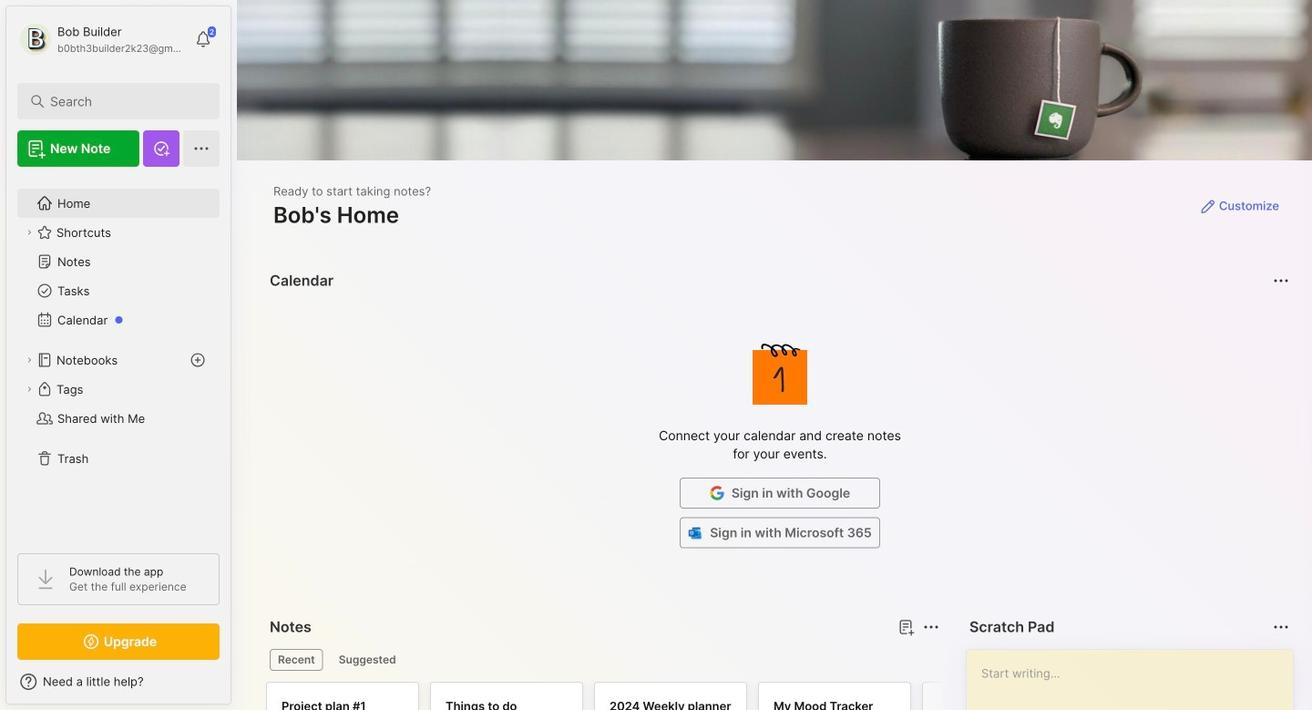 Task type: vqa. For each thing, say whether or not it's contained in the screenshot.
2nd More actions icon
no



Task type: locate. For each thing, give the bounding box(es) containing it.
0 horizontal spatial tab
[[270, 649, 323, 671]]

row group
[[266, 682, 1087, 710]]

Start writing… text field
[[982, 650, 1293, 710]]

expand notebooks image
[[24, 355, 35, 366]]

main element
[[0, 0, 237, 710]]

none search field inside main element
[[50, 90, 196, 112]]

tab
[[270, 649, 323, 671], [331, 649, 404, 671]]

WHAT'S NEW field
[[6, 667, 231, 696]]

tab list
[[270, 649, 937, 671]]

1 horizontal spatial tab
[[331, 649, 404, 671]]

click to collapse image
[[230, 676, 244, 698]]

more actions image
[[1271, 270, 1293, 292]]

tree
[[6, 178, 231, 537]]

Search text field
[[50, 93, 196, 110]]

Account field
[[17, 21, 186, 57]]

None search field
[[50, 90, 196, 112]]



Task type: describe. For each thing, give the bounding box(es) containing it.
2 tab from the left
[[331, 649, 404, 671]]

More actions field
[[1269, 268, 1294, 294]]

expand tags image
[[24, 384, 35, 395]]

1 tab from the left
[[270, 649, 323, 671]]

tree inside main element
[[6, 178, 231, 537]]



